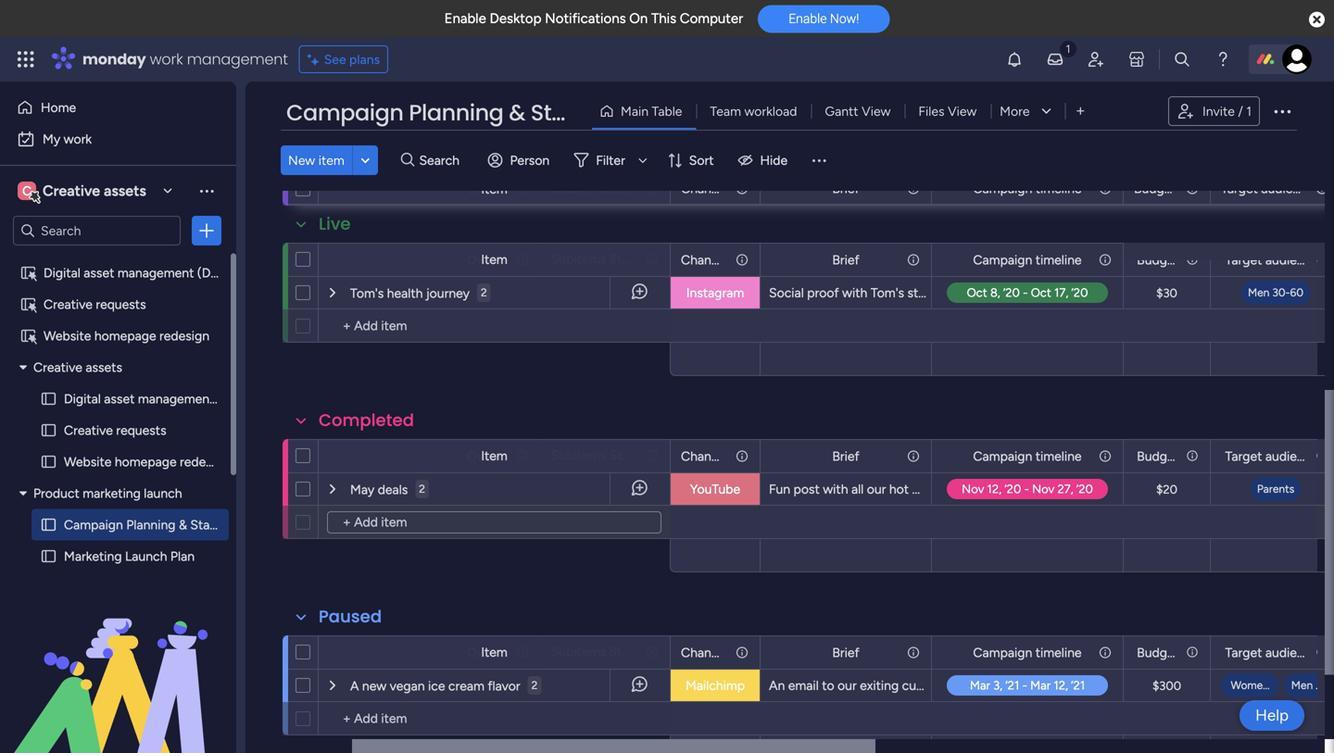 Task type: describe. For each thing, give the bounding box(es) containing it.
launch
[[144, 485, 182, 501]]

creative inside workspace selection 'element'
[[43, 182, 100, 200]]

1 vertical spatial + add item text field
[[327, 511, 661, 534]]

product
[[33, 485, 79, 501]]

1 horizontal spatial tom's
[[871, 285, 904, 301]]

website homepage redesign for public board icon related to website homepage redesign
[[64, 454, 230, 470]]

an email to our exiting customers
[[769, 678, 963, 693]]

the
[[965, 481, 985, 497]]

assets inside list box
[[86, 359, 122, 375]]

channel for third channel field from the top of the page
[[681, 448, 729, 464]]

redesign for public board under template workspace image
[[159, 328, 209, 344]]

all
[[851, 481, 864, 497]]

monday
[[82, 49, 146, 69]]

campaign for 1st campaign timeline field from the top
[[973, 181, 1032, 196]]

timeline for 1st campaign timeline field from the top
[[1035, 181, 1082, 196]]

select product image
[[17, 50, 35, 69]]

customers
[[902, 678, 963, 693]]

arrow down image
[[632, 149, 654, 171]]

creative requests for creative requests's public board image
[[64, 422, 166, 438]]

campaign inside list box
[[64, 517, 123, 533]]

target
[[1221, 181, 1258, 196]]

3 owner field from the top
[[462, 446, 510, 466]]

hot
[[889, 481, 909, 497]]

desktop
[[490, 10, 541, 27]]

campaign timeline for 2nd campaign timeline field from the top
[[973, 252, 1082, 268]]

campaign for campaign planning & status field
[[286, 97, 403, 128]]

fun
[[769, 481, 790, 497]]

youtube
[[690, 481, 740, 497]]

list box containing digital asset management (dam)
[[0, 253, 255, 694]]

lottie animation image
[[0, 566, 236, 753]]

2 subitems status field from the top
[[547, 249, 647, 269]]

campaign for second campaign timeline field from the bottom
[[973, 448, 1032, 464]]

email
[[788, 678, 819, 693]]

home link
[[11, 93, 225, 122]]

post
[[794, 481, 820, 497]]

social proof with tom's story
[[769, 285, 937, 301]]

workspace image
[[18, 181, 36, 201]]

marketing
[[64, 548, 122, 564]]

1 subitems status field from the top
[[547, 178, 647, 199]]

see plans button
[[299, 45, 388, 73]]

1 horizontal spatial our
[[867, 481, 886, 497]]

dapulse close image
[[1309, 11, 1325, 30]]

2 for may deals
[[419, 482, 425, 496]]

ice
[[428, 678, 445, 694]]

website homepage redesign for public board under template workspace image
[[44, 328, 209, 344]]

digital for digital asset management (dam) public board image
[[64, 391, 101, 407]]

website for public board icon related to website homepage redesign
[[64, 454, 112, 470]]

team workload
[[710, 103, 797, 119]]

homepage for public board under template workspace image
[[94, 328, 156, 344]]

status inside list box
[[190, 517, 228, 533]]

new item button
[[281, 145, 352, 175]]

now!
[[830, 11, 859, 26]]

home option
[[11, 93, 225, 122]]

creative right caret down image
[[33, 359, 82, 375]]

hide
[[760, 152, 788, 168]]

update feed image
[[1046, 50, 1064, 69]]

2 for tom's health journey
[[481, 286, 487, 299]]

more button
[[991, 96, 1065, 126]]

team workload button
[[696, 96, 811, 126]]

caret down image
[[19, 361, 27, 374]]

monday marketplace image
[[1127, 50, 1146, 69]]

help button
[[1240, 700, 1304, 731]]

filter
[[596, 152, 625, 168]]

2 campaign timeline field from the top
[[969, 250, 1086, 270]]

scheduled
[[319, 142, 409, 165]]

status for third subitems status field from the bottom of the page
[[609, 251, 647, 267]]

4 channel field from the top
[[676, 642, 730, 663]]

live
[[319, 212, 351, 236]]

new item
[[288, 152, 344, 168]]

on
[[629, 10, 648, 27]]

marketing launch plan
[[64, 548, 195, 564]]

home
[[41, 100, 76, 115]]

to
[[822, 678, 834, 693]]

subitems for 3rd subitems status field from the top of the page
[[551, 447, 606, 463]]

asset for digital asset management (dam) public board image
[[104, 391, 135, 407]]

status inside campaign planning & status field
[[531, 97, 599, 128]]

work for monday
[[150, 49, 183, 69]]

notifications
[[545, 10, 626, 27]]

help image
[[1214, 50, 1232, 69]]

item
[[318, 152, 344, 168]]

see
[[324, 51, 346, 67]]

item for scheduled
[[481, 181, 508, 197]]

main
[[621, 103, 649, 119]]

exiting
[[860, 678, 899, 693]]

planning inside field
[[409, 97, 503, 128]]

files
[[918, 103, 945, 119]]

product marketing launch
[[33, 485, 182, 501]]

timeline for second campaign timeline field from the bottom
[[1035, 448, 1082, 464]]

subitems status for first subitems status field
[[551, 181, 647, 196]]

with for all
[[823, 481, 848, 497]]

social
[[769, 285, 804, 301]]

timeline for 2nd campaign timeline field from the top
[[1035, 252, 1082, 268]]

3 subitems status field from the top
[[547, 445, 647, 466]]

Campaign Planning & Status field
[[282, 97, 599, 129]]

my work
[[43, 131, 92, 147]]

0 horizontal spatial our
[[838, 678, 857, 693]]

hide button
[[731, 145, 799, 175]]

lottie animation element
[[0, 566, 236, 753]]

owner for 2nd owner field from the top
[[467, 252, 506, 268]]

1 owner field from the top
[[462, 178, 510, 199]]

table
[[652, 103, 682, 119]]

public board under template workspace image for digital asset management (dam)
[[19, 264, 37, 282]]

creative assets inside list box
[[33, 359, 122, 375]]

computer
[[680, 10, 743, 27]]

subitems for first subitems status field
[[551, 181, 606, 196]]

digital asset management (dam) for digital asset management (dam) public board image
[[64, 391, 255, 407]]

my
[[43, 131, 60, 147]]

files view
[[918, 103, 977, 119]]

requests for creative requests's public board image
[[116, 422, 166, 438]]

item for completed
[[481, 448, 508, 464]]

files view button
[[905, 96, 991, 126]]

1
[[1246, 103, 1252, 119]]

campaign timeline for second campaign timeline field from the bottom
[[973, 448, 1082, 464]]

c
[[22, 183, 32, 199]]

my work link
[[11, 124, 225, 154]]

for
[[945, 481, 962, 497]]

launch
[[125, 548, 167, 564]]

public board image for campaign planning & status
[[40, 516, 57, 534]]

cream
[[448, 678, 484, 694]]

team
[[710, 103, 741, 119]]

mailchimp
[[686, 678, 745, 693]]

1 brief field from the top
[[828, 178, 864, 199]]

angle down image
[[361, 153, 370, 167]]

Live field
[[314, 212, 355, 236]]

1 channel field from the top
[[676, 178, 730, 199]]

gantt view
[[825, 103, 891, 119]]

subitems for third subitems status field from the bottom of the page
[[551, 251, 606, 267]]

timeline for 4th campaign timeline field from the top
[[1035, 645, 1082, 661]]

plan
[[170, 548, 195, 564]]

may
[[350, 482, 375, 497]]

vegan
[[390, 678, 425, 694]]

management for digital asset management (dam) public board under template workspace icon
[[117, 265, 194, 281]]

enable now!
[[789, 11, 859, 26]]

new
[[288, 152, 315, 168]]

instagram
[[686, 285, 744, 301]]

monday work management
[[82, 49, 288, 69]]

public board image for creative requests
[[40, 422, 57, 439]]

campaign for 4th campaign timeline field from the top
[[973, 645, 1032, 661]]

tom's health journey
[[350, 285, 470, 301]]

3 campaign timeline field from the top
[[969, 446, 1086, 466]]

with for tom's
[[842, 285, 867, 301]]

campaign planning & status inside list box
[[64, 517, 228, 533]]

notifications image
[[1005, 50, 1024, 69]]

journey
[[426, 285, 470, 301]]

homepage for public board icon related to website homepage redesign
[[115, 454, 177, 470]]

see plans
[[324, 51, 380, 67]]

2 button for tom's health journey
[[477, 276, 491, 309]]

may deals
[[350, 482, 408, 497]]

assets inside workspace selection 'element'
[[104, 182, 146, 200]]

0 horizontal spatial tom's
[[350, 285, 384, 301]]

3 brief field from the top
[[828, 446, 864, 466]]

enable desktop notifications on this computer
[[444, 10, 743, 27]]

brief for first brief field from the bottom
[[832, 645, 859, 661]]

status for 3rd subitems status field from the top of the page
[[609, 447, 647, 463]]

workspace selection element
[[18, 180, 149, 204]]

this
[[651, 10, 676, 27]]

a
[[350, 678, 359, 694]]

2 for a new vegan ice cream flavor
[[531, 679, 538, 692]]

1 image
[[1060, 38, 1077, 59]]



Task type: locate. For each thing, give the bounding box(es) containing it.
3 item from the top
[[481, 448, 508, 464]]

0 vertical spatial work
[[150, 49, 183, 69]]

2 vertical spatial 2 button
[[528, 669, 541, 702]]

2 button right the may deals
[[415, 472, 429, 506]]

creative requests down search in workspace field
[[44, 296, 146, 312]]

4 owner field from the top
[[462, 642, 510, 663]]

3 brief from the top
[[832, 448, 859, 464]]

target audience
[[1221, 181, 1314, 196]]

public board under template workspace image for creative requests
[[19, 296, 37, 313]]

channel for 3rd channel field from the bottom of the page
[[681, 252, 729, 268]]

0 horizontal spatial view
[[862, 103, 891, 119]]

campaign planning & status up launch at left bottom
[[64, 517, 228, 533]]

with right proof
[[842, 285, 867, 301]]

work for my
[[64, 131, 92, 147]]

homepage
[[94, 328, 156, 344], [115, 454, 177, 470]]

1 item from the top
[[481, 181, 508, 197]]

workspace options image
[[197, 181, 216, 200]]

3 timeline from the top
[[1035, 448, 1082, 464]]

gantt
[[825, 103, 858, 119]]

campaign planning & status inside field
[[286, 97, 599, 128]]

our
[[867, 481, 886, 497], [838, 678, 857, 693]]

planning up search field
[[409, 97, 503, 128]]

1 horizontal spatial deals
[[912, 481, 942, 497]]

assets up search in workspace field
[[104, 182, 146, 200]]

1 vertical spatial requests
[[116, 422, 166, 438]]

item for live
[[481, 252, 508, 267]]

2 subitems status from the top
[[551, 251, 647, 267]]

2 owner field from the top
[[462, 250, 510, 270]]

assets right caret down image
[[86, 359, 122, 375]]

4 campaign timeline field from the top
[[969, 642, 1086, 663]]

1 vertical spatial our
[[838, 678, 857, 693]]

brief
[[832, 181, 859, 196], [832, 252, 859, 268], [832, 448, 859, 464], [832, 645, 859, 661]]

brief down gantt
[[832, 181, 859, 196]]

1 timeline from the top
[[1035, 181, 1082, 196]]

2 view from the left
[[948, 103, 977, 119]]

1 public board under template workspace image from the top
[[19, 264, 37, 282]]

brief field up to
[[828, 642, 864, 663]]

view for gantt view
[[862, 103, 891, 119]]

owner for 4th owner field from the bottom
[[467, 181, 506, 196]]

our right to
[[838, 678, 857, 693]]

2 channel from the top
[[681, 252, 729, 268]]

1 brief from the top
[[832, 181, 859, 196]]

3 channel field from the top
[[676, 446, 730, 466]]

2 button right flavor
[[528, 669, 541, 702]]

redesign for public board icon related to website homepage redesign
[[180, 454, 230, 470]]

subitems for first subitems status field from the bottom of the page
[[551, 644, 606, 660]]

1 vertical spatial asset
[[104, 391, 135, 407]]

0 vertical spatial website homepage redesign
[[44, 328, 209, 344]]

1 vertical spatial public board image
[[40, 548, 57, 565]]

0 vertical spatial digital asset management (dam)
[[44, 265, 235, 281]]

requests up launch on the bottom of page
[[116, 422, 166, 438]]

invite / 1
[[1202, 103, 1252, 119]]

Paused field
[[314, 605, 386, 629]]

brief up to
[[832, 645, 859, 661]]

enable inside button
[[789, 11, 827, 26]]

work right my
[[64, 131, 92, 147]]

invite
[[1202, 103, 1235, 119]]

deals right may
[[378, 482, 408, 497]]

(dam)
[[197, 265, 235, 281], [218, 391, 255, 407]]

public board image up product
[[40, 453, 57, 471]]

person
[[510, 152, 550, 168]]

subitems
[[551, 181, 606, 196], [551, 251, 606, 267], [551, 447, 606, 463], [551, 644, 606, 660]]

creative down search in workspace field
[[44, 296, 93, 312]]

my work option
[[11, 124, 225, 154]]

Campaign timeline field
[[969, 178, 1086, 199], [969, 250, 1086, 270], [969, 446, 1086, 466], [969, 642, 1086, 663]]

management for digital asset management (dam) public board image
[[138, 391, 214, 407]]

website
[[44, 328, 91, 344], [64, 454, 112, 470]]

item for paused
[[481, 644, 508, 660]]

status for first subitems status field
[[609, 181, 647, 196]]

campaign timeline for 1st campaign timeline field from the top
[[973, 181, 1082, 196]]

campaign for 2nd campaign timeline field from the top
[[973, 252, 1032, 268]]

4 subitems status field from the top
[[547, 642, 647, 662]]

tom's left health
[[350, 285, 384, 301]]

main table
[[621, 103, 682, 119]]

4 channel from the top
[[681, 645, 729, 661]]

2 public board image from the top
[[40, 422, 57, 439]]

3 campaign timeline from the top
[[973, 448, 1082, 464]]

Channel field
[[676, 178, 730, 199], [676, 250, 730, 270], [676, 446, 730, 466], [676, 642, 730, 663]]

1 horizontal spatial campaign planning & status
[[286, 97, 599, 128]]

2 vertical spatial 2
[[531, 679, 538, 692]]

brief for 1st brief field
[[832, 181, 859, 196]]

Budget field
[[1129, 178, 1180, 199]]

public board image left the "marketing"
[[40, 548, 57, 565]]

Brief field
[[828, 178, 864, 199], [828, 250, 864, 270], [828, 446, 864, 466], [828, 642, 864, 663]]

digital asset management (dam) for digital asset management (dam) public board under template workspace icon
[[44, 265, 235, 281]]

4 subitems from the top
[[551, 644, 606, 660]]

0 vertical spatial redesign
[[159, 328, 209, 344]]

with
[[842, 285, 867, 301], [823, 481, 848, 497]]

creative assets
[[43, 182, 146, 200], [33, 359, 122, 375]]

3 subitems status from the top
[[551, 447, 647, 463]]

planning
[[409, 97, 503, 128], [126, 517, 176, 533]]

3 owner from the top
[[467, 448, 506, 464]]

requests for creative requests's public board under template workspace icon
[[96, 296, 146, 312]]

1 view from the left
[[862, 103, 891, 119]]

0 vertical spatial 2 button
[[477, 276, 491, 309]]

asset for digital asset management (dam) public board under template workspace icon
[[84, 265, 114, 281]]

brief for 3rd brief field
[[832, 448, 859, 464]]

0 vertical spatial public board under template workspace image
[[19, 264, 37, 282]]

4 timeline from the top
[[1035, 645, 1082, 661]]

2 right the may deals
[[419, 482, 425, 496]]

view
[[862, 103, 891, 119], [948, 103, 977, 119]]

a new vegan ice cream flavor
[[350, 678, 520, 694]]

2 vertical spatial public board image
[[40, 516, 57, 534]]

brief for 2nd brief field
[[832, 252, 859, 268]]

owner for first owner field from the bottom of the page
[[467, 645, 506, 661]]

requests
[[96, 296, 146, 312], [116, 422, 166, 438]]

1 vertical spatial 2
[[419, 482, 425, 496]]

channel up mailchimp
[[681, 645, 729, 661]]

2 right journey at the top left of the page
[[481, 286, 487, 299]]

1 campaign timeline field from the top
[[969, 178, 1086, 199]]

2 horizontal spatial 2
[[531, 679, 538, 692]]

0 vertical spatial digital
[[44, 265, 80, 281]]

1 vertical spatial with
[[823, 481, 848, 497]]

& up person popup button
[[509, 97, 525, 128]]

1 vertical spatial planning
[[126, 517, 176, 533]]

options image
[[197, 221, 216, 240]]

4 brief field from the top
[[828, 642, 864, 663]]

channel for 1st channel field from the top of the page
[[681, 181, 729, 196]]

creative assets inside workspace selection 'element'
[[43, 182, 146, 200]]

0 horizontal spatial planning
[[126, 517, 176, 533]]

3 subitems from the top
[[551, 447, 606, 463]]

0 vertical spatial &
[[509, 97, 525, 128]]

1 channel from the top
[[681, 181, 729, 196]]

enable left desktop
[[444, 10, 486, 27]]

website up product marketing launch
[[64, 454, 112, 470]]

our right all
[[867, 481, 886, 497]]

1 horizontal spatial view
[[948, 103, 977, 119]]

1 subitems status from the top
[[551, 181, 647, 196]]

0 vertical spatial (dam)
[[197, 265, 235, 281]]

public board under template workspace image
[[19, 327, 37, 345]]

1 vertical spatial creative requests
[[64, 422, 166, 438]]

2 button for a new vegan ice cream flavor
[[528, 669, 541, 702]]

caret down image
[[19, 487, 27, 500]]

2 public board image from the top
[[40, 548, 57, 565]]

public board image for marketing launch plan
[[40, 548, 57, 565]]

/
[[1238, 103, 1243, 119]]

creative requests
[[44, 296, 146, 312], [64, 422, 166, 438]]

tom's
[[871, 285, 904, 301], [350, 285, 384, 301]]

2 button for may deals
[[415, 472, 429, 506]]

digital
[[44, 265, 80, 281], [64, 391, 101, 407]]

menu image
[[810, 151, 828, 170]]

brief field down "menu" image
[[828, 178, 864, 199]]

2 owner from the top
[[467, 252, 506, 268]]

Search in workspace field
[[39, 220, 155, 241]]

channel field up mailchimp
[[676, 642, 730, 663]]

work right the monday
[[150, 49, 183, 69]]

enable left now!
[[789, 11, 827, 26]]

public board image for website homepage redesign
[[40, 453, 57, 471]]

creative requests up marketing
[[64, 422, 166, 438]]

1 vertical spatial public board image
[[40, 422, 57, 439]]

creative assets up search in workspace field
[[43, 182, 146, 200]]

1 vertical spatial digital asset management (dam)
[[64, 391, 255, 407]]

0 vertical spatial with
[[842, 285, 867, 301]]

2 enable from the left
[[789, 11, 827, 26]]

new
[[362, 678, 386, 694]]

workload
[[744, 103, 797, 119]]

Search field
[[415, 147, 470, 173]]

1 subitems from the top
[[551, 181, 606, 196]]

campaign timeline for 4th campaign timeline field from the top
[[973, 645, 1082, 661]]

option
[[0, 256, 236, 260]]

0 horizontal spatial deals
[[378, 482, 408, 497]]

plans
[[349, 51, 380, 67]]

1 vertical spatial assets
[[86, 359, 122, 375]]

0 horizontal spatial &
[[179, 517, 187, 533]]

1 vertical spatial website
[[64, 454, 112, 470]]

4 item from the top
[[481, 644, 508, 660]]

subitems status for 3rd subitems status field from the top of the page
[[551, 447, 647, 463]]

2 brief field from the top
[[828, 250, 864, 270]]

sort button
[[659, 145, 725, 175]]

&
[[509, 97, 525, 128], [179, 517, 187, 533]]

1 public board image from the top
[[40, 390, 57, 408]]

invite / 1 button
[[1168, 96, 1260, 126]]

2 vertical spatial + add item text field
[[328, 708, 661, 730]]

0 horizontal spatial 2 button
[[415, 472, 429, 506]]

Completed field
[[314, 409, 419, 433]]

public board image for digital asset management (dam)
[[40, 390, 57, 408]]

1 vertical spatial creative assets
[[33, 359, 122, 375]]

1 vertical spatial redesign
[[180, 454, 230, 470]]

main table button
[[592, 96, 696, 126]]

creative
[[43, 182, 100, 200], [44, 296, 93, 312], [33, 359, 82, 375], [64, 422, 113, 438]]

0 horizontal spatial 2
[[419, 482, 425, 496]]

invite members image
[[1087, 50, 1105, 69]]

1 horizontal spatial 2 button
[[477, 276, 491, 309]]

channel field down sort
[[676, 178, 730, 199]]

column information image
[[515, 181, 530, 196], [645, 181, 660, 196], [906, 181, 921, 196], [1098, 181, 1113, 196], [645, 252, 660, 266], [735, 252, 749, 267], [1098, 449, 1113, 464], [515, 645, 530, 660], [735, 645, 749, 660], [1098, 645, 1113, 660]]

channel for fourth channel field
[[681, 645, 729, 661]]

0 vertical spatial creative assets
[[43, 182, 146, 200]]

brief up social proof with tom's story
[[832, 252, 859, 268]]

requests down search in workspace field
[[96, 296, 146, 312]]

Owner field
[[462, 178, 510, 199], [462, 250, 510, 270], [462, 446, 510, 466], [462, 642, 510, 663]]

work inside option
[[64, 131, 92, 147]]

0 vertical spatial assets
[[104, 182, 146, 200]]

asset
[[84, 265, 114, 281], [104, 391, 135, 407]]

column information image
[[735, 181, 749, 196], [1185, 181, 1200, 196], [1315, 181, 1329, 196], [515, 252, 530, 267], [906, 252, 921, 267], [1098, 252, 1113, 267], [645, 448, 660, 463], [515, 449, 530, 464], [735, 449, 749, 464], [906, 449, 921, 464], [645, 644, 660, 659], [906, 645, 921, 660]]

brief field up social proof with tom's story
[[828, 250, 864, 270]]

0 vertical spatial 2
[[481, 286, 487, 299]]

v2 search image
[[401, 150, 415, 171]]

0 vertical spatial public board image
[[40, 390, 57, 408]]

1 vertical spatial website homepage redesign
[[64, 454, 230, 470]]

filter button
[[566, 145, 654, 175]]

1 vertical spatial homepage
[[115, 454, 177, 470]]

campaign timeline
[[973, 181, 1082, 196], [973, 252, 1082, 268], [973, 448, 1082, 464], [973, 645, 1082, 661]]

planning up launch at left bottom
[[126, 517, 176, 533]]

winter
[[988, 481, 1024, 497]]

0 vertical spatial management
[[187, 49, 288, 69]]

channel field up youtube
[[676, 446, 730, 466]]

campaign planning & status
[[286, 97, 599, 128], [64, 517, 228, 533]]

assets
[[104, 182, 146, 200], [86, 359, 122, 375]]

option inside list box
[[0, 256, 236, 260]]

channel
[[681, 181, 729, 196], [681, 252, 729, 268], [681, 448, 729, 464], [681, 645, 729, 661]]

channel up youtube
[[681, 448, 729, 464]]

enable now! button
[[758, 5, 890, 33]]

+ Add item text field
[[328, 315, 661, 337], [327, 511, 661, 534], [328, 708, 661, 730]]

0 vertical spatial + add item text field
[[328, 315, 661, 337]]

2 item from the top
[[481, 252, 508, 267]]

& up plan
[[179, 517, 187, 533]]

1 enable from the left
[[444, 10, 486, 27]]

public board under template workspace image
[[19, 264, 37, 282], [19, 296, 37, 313]]

campaign planning & status up search field
[[286, 97, 599, 128]]

management
[[187, 49, 288, 69], [117, 265, 194, 281], [138, 391, 214, 407]]

view for files view
[[948, 103, 977, 119]]

enable for enable desktop notifications on this computer
[[444, 10, 486, 27]]

timeline
[[1035, 181, 1082, 196], [1035, 252, 1082, 268], [1035, 448, 1082, 464], [1035, 645, 1082, 661]]

0 vertical spatial planning
[[409, 97, 503, 128]]

creative up product marketing launch
[[64, 422, 113, 438]]

0 vertical spatial campaign planning & status
[[286, 97, 599, 128]]

3 public board image from the top
[[40, 516, 57, 534]]

1 owner from the top
[[467, 181, 506, 196]]

1 vertical spatial campaign planning & status
[[64, 517, 228, 533]]

0 vertical spatial public board image
[[40, 453, 57, 471]]

1 vertical spatial &
[[179, 517, 187, 533]]

item
[[481, 181, 508, 197], [481, 252, 508, 267], [481, 448, 508, 464], [481, 644, 508, 660]]

subitems status for first subitems status field from the bottom of the page
[[551, 644, 647, 660]]

digital for digital asset management (dam) public board under template workspace icon
[[44, 265, 80, 281]]

creative assets right caret down image
[[33, 359, 122, 375]]

gantt view button
[[811, 96, 905, 126]]

1 horizontal spatial work
[[150, 49, 183, 69]]

options image
[[1271, 100, 1293, 122]]

marketing
[[83, 485, 141, 501]]

2 campaign timeline from the top
[[973, 252, 1082, 268]]

1 vertical spatial (dam)
[[218, 391, 255, 407]]

deals left for
[[912, 481, 942, 497]]

owner
[[467, 181, 506, 196], [467, 252, 506, 268], [467, 448, 506, 464], [467, 645, 506, 661]]

4 brief from the top
[[832, 645, 859, 661]]

public board image
[[40, 390, 57, 408], [40, 422, 57, 439], [40, 516, 57, 534]]

Subitems Status field
[[547, 178, 647, 199], [547, 249, 647, 269], [547, 445, 647, 466], [547, 642, 647, 662]]

1 vertical spatial 2 button
[[415, 472, 429, 506]]

creative right workspace icon
[[43, 182, 100, 200]]

Target audience field
[[1216, 178, 1314, 199]]

john smith image
[[1282, 44, 1312, 74]]

1 horizontal spatial 2
[[481, 286, 487, 299]]

campaign inside campaign planning & status field
[[286, 97, 403, 128]]

0 vertical spatial creative requests
[[44, 296, 146, 312]]

1 horizontal spatial enable
[[789, 11, 827, 26]]

view right gantt
[[862, 103, 891, 119]]

campaign
[[286, 97, 403, 128], [973, 181, 1032, 196], [973, 252, 1032, 268], [973, 448, 1032, 464], [64, 517, 123, 533], [973, 645, 1032, 661]]

completed
[[319, 409, 414, 432]]

1 campaign timeline from the top
[[973, 181, 1082, 196]]

0 horizontal spatial enable
[[444, 10, 486, 27]]

& inside list box
[[179, 517, 187, 533]]

2 button right journey at the top left of the page
[[477, 276, 491, 309]]

2 public board under template workspace image from the top
[[19, 296, 37, 313]]

3 channel from the top
[[681, 448, 729, 464]]

0 vertical spatial homepage
[[94, 328, 156, 344]]

subitems status
[[551, 181, 647, 196], [551, 251, 647, 267], [551, 447, 647, 463], [551, 644, 647, 660]]

2 subitems from the top
[[551, 251, 606, 267]]

view right 'files'
[[948, 103, 977, 119]]

search everything image
[[1173, 50, 1191, 69]]

2 brief from the top
[[832, 252, 859, 268]]

0 horizontal spatial campaign planning & status
[[64, 517, 228, 533]]

1 vertical spatial work
[[64, 131, 92, 147]]

more
[[1000, 103, 1030, 119]]

list box
[[0, 253, 255, 694]]

website for public board under template workspace image
[[44, 328, 91, 344]]

2
[[481, 286, 487, 299], [419, 482, 425, 496], [531, 679, 538, 692]]

website homepage redesign
[[44, 328, 209, 344], [64, 454, 230, 470]]

brief field up all
[[828, 446, 864, 466]]

paused
[[319, 605, 382, 629]]

0 vertical spatial asset
[[84, 265, 114, 281]]

enable for enable now!
[[789, 11, 827, 26]]

0 vertical spatial requests
[[96, 296, 146, 312]]

& inside campaign planning & status field
[[509, 97, 525, 128]]

story
[[907, 285, 937, 301]]

2 channel field from the top
[[676, 250, 730, 270]]

status for first subitems status field from the bottom of the page
[[609, 644, 647, 660]]

2 horizontal spatial 2 button
[[528, 669, 541, 702]]

tom's left story
[[871, 285, 904, 301]]

2 timeline from the top
[[1035, 252, 1082, 268]]

4 subitems status from the top
[[551, 644, 647, 660]]

1 public board image from the top
[[40, 453, 57, 471]]

proof
[[807, 285, 839, 301]]

channel up instagram
[[681, 252, 729, 268]]

fun post with all our hot deals for the winter
[[769, 481, 1024, 497]]

add view image
[[1077, 104, 1084, 118]]

0 vertical spatial website
[[44, 328, 91, 344]]

0 vertical spatial our
[[867, 481, 886, 497]]

1 vertical spatial digital
[[64, 391, 101, 407]]

an
[[769, 678, 785, 693]]

2 right flavor
[[531, 679, 538, 692]]

budget
[[1134, 181, 1176, 196]]

4 owner from the top
[[467, 645, 506, 661]]

Scheduled field
[[314, 142, 413, 166]]

1 vertical spatial management
[[117, 265, 194, 281]]

person button
[[480, 145, 561, 175]]

sort
[[689, 152, 714, 168]]

channel down sort
[[681, 181, 729, 196]]

health
[[387, 285, 423, 301]]

channel field up instagram
[[676, 250, 730, 270]]

website right public board under template workspace image
[[44, 328, 91, 344]]

subitems status for third subitems status field from the bottom of the page
[[551, 251, 647, 267]]

redesign
[[159, 328, 209, 344], [180, 454, 230, 470]]

public board image
[[40, 453, 57, 471], [40, 548, 57, 565]]

1 vertical spatial public board under template workspace image
[[19, 296, 37, 313]]

1 horizontal spatial &
[[509, 97, 525, 128]]

help
[[1255, 706, 1289, 725]]

4 campaign timeline from the top
[[973, 645, 1082, 661]]

brief up all
[[832, 448, 859, 464]]

owner for 2nd owner field from the bottom
[[467, 448, 506, 464]]

1 horizontal spatial planning
[[409, 97, 503, 128]]

planning inside list box
[[126, 517, 176, 533]]

creative requests for creative requests's public board under template workspace icon
[[44, 296, 146, 312]]

with left all
[[823, 481, 848, 497]]

0 horizontal spatial work
[[64, 131, 92, 147]]

2 vertical spatial management
[[138, 391, 214, 407]]



Task type: vqa. For each thing, say whether or not it's contained in the screenshot.
middle 'Owner'
no



